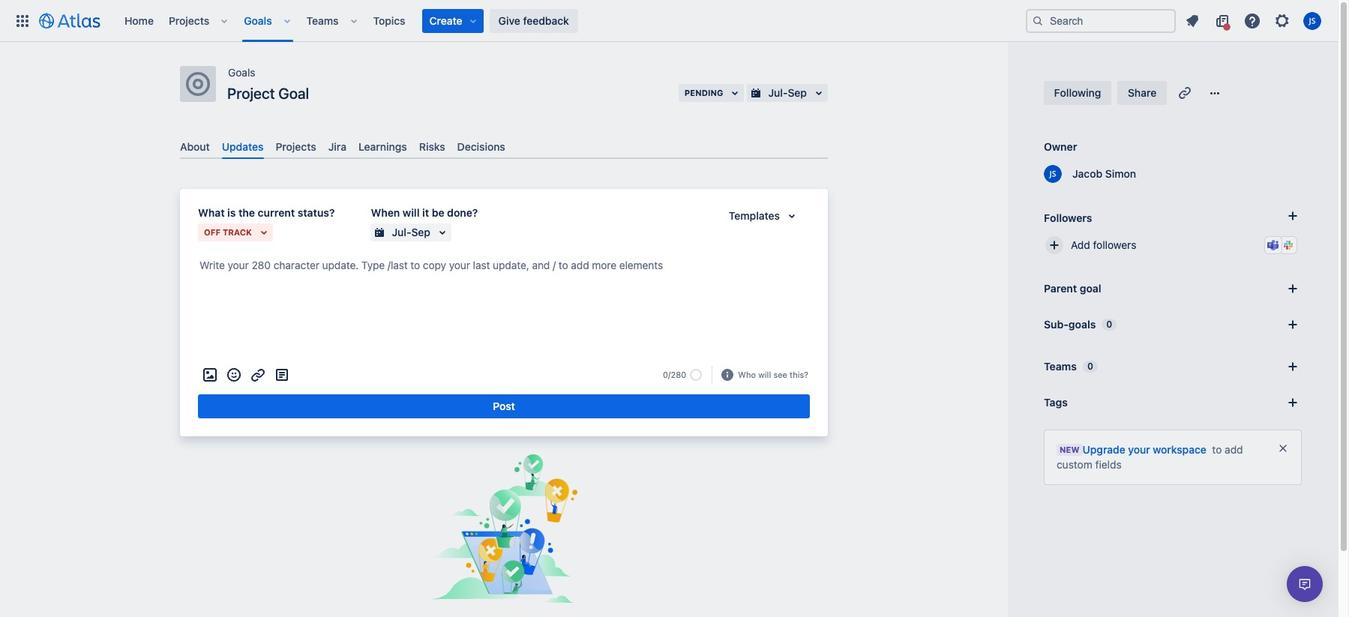 Task type: locate. For each thing, give the bounding box(es) containing it.
jul-sep button
[[371, 224, 451, 242]]

goals up project
[[228, 66, 255, 79]]

0 horizontal spatial projects
[[169, 14, 209, 27]]

see
[[774, 370, 787, 379]]

1 vertical spatial 0
[[1087, 361, 1093, 372]]

sub-goals
[[1044, 318, 1096, 331]]

projects right "home"
[[169, 14, 209, 27]]

close banner image
[[1277, 442, 1289, 454]]

goal icon image
[[186, 72, 210, 96]]

share button
[[1117, 81, 1167, 105]]

projects left jira
[[276, 140, 316, 153]]

tags
[[1044, 396, 1068, 409]]

templates button
[[720, 207, 810, 225]]

add followers button
[[1038, 229, 1308, 262]]

what
[[198, 206, 225, 219]]

projects
[[169, 14, 209, 27], [276, 140, 316, 153]]

1 vertical spatial teams
[[1044, 360, 1077, 373]]

teams up the tags
[[1044, 360, 1077, 373]]

0 vertical spatial teams
[[306, 14, 339, 27]]

off track button
[[198, 224, 273, 242]]

will inside who will see this? dropdown button
[[758, 370, 771, 379]]

goal
[[1080, 282, 1101, 295]]

goals link up project
[[228, 64, 255, 82]]

teams
[[306, 14, 339, 27], [1044, 360, 1077, 373]]

goals up the goals project goal
[[244, 14, 272, 27]]

0
[[1106, 319, 1112, 330], [1087, 361, 1093, 372]]

0 vertical spatial projects
[[169, 14, 209, 27]]

open intercom messenger image
[[1296, 575, 1314, 593]]

0 horizontal spatial 0
[[1087, 361, 1093, 372]]

goals link
[[239, 9, 276, 33], [228, 64, 255, 82]]

teams inside top element
[[306, 14, 339, 27]]

1 vertical spatial will
[[758, 370, 771, 379]]

1 vertical spatial goals
[[228, 66, 255, 79]]

0 vertical spatial will
[[403, 206, 420, 219]]

is
[[227, 206, 236, 219]]

0 right goals
[[1106, 319, 1112, 330]]

slack logo showing nan channels are connected to this goal image
[[1282, 239, 1294, 251]]

1 horizontal spatial will
[[758, 370, 771, 379]]

0 down goals
[[1087, 361, 1093, 372]]

to add custom fields
[[1057, 443, 1243, 471]]

project
[[227, 85, 275, 102]]

0 for sub-goals
[[1106, 319, 1112, 330]]

risks
[[419, 140, 445, 153]]

fields
[[1095, 458, 1122, 471]]

custom
[[1057, 458, 1093, 471]]

will left the see
[[758, 370, 771, 379]]

projects link
[[164, 9, 214, 33]]

off
[[204, 227, 220, 237]]

updates
[[222, 140, 264, 153]]

Search field
[[1026, 9, 1176, 33]]

goals inside the goals project goal
[[228, 66, 255, 79]]

upgrade
[[1083, 443, 1126, 456]]

feedback
[[523, 14, 569, 27]]

1 horizontal spatial 0
[[1106, 319, 1112, 330]]

goals project goal
[[227, 66, 309, 102]]

0 horizontal spatial will
[[403, 206, 420, 219]]

teams link
[[302, 9, 343, 33]]

goal
[[278, 85, 309, 102]]

topics link
[[369, 9, 410, 33]]

0/280
[[663, 370, 686, 380]]

followers
[[1044, 211, 1092, 224]]

goals for goals project goal
[[228, 66, 255, 79]]

who will see this? button
[[737, 368, 810, 382]]

projects inside top element
[[169, 14, 209, 27]]

templates
[[729, 209, 780, 222]]

what is the current status?
[[198, 206, 335, 219]]

teams left topics
[[306, 14, 339, 27]]

decisions
[[457, 140, 505, 153]]

goals
[[244, 14, 272, 27], [228, 66, 255, 79]]

tab list
[[174, 134, 834, 159]]

add follower image
[[1045, 236, 1063, 254]]

0 vertical spatial 0
[[1106, 319, 1112, 330]]

goals inside top element
[[244, 14, 272, 27]]

insert emoji image
[[225, 366, 243, 384]]

post
[[493, 400, 515, 413]]

0 vertical spatial goals
[[244, 14, 272, 27]]

add
[[1225, 443, 1243, 456]]

to
[[1212, 443, 1222, 456]]

add files, videos, or images image
[[201, 366, 219, 384]]

search image
[[1032, 15, 1044, 27]]

1 horizontal spatial projects
[[276, 140, 316, 153]]

when will it be done?
[[371, 206, 478, 219]]

will left it
[[403, 206, 420, 219]]

banner
[[0, 0, 1338, 42]]

1 vertical spatial projects
[[276, 140, 316, 153]]

goals link up the goals project goal
[[239, 9, 276, 33]]

give feedback button
[[489, 9, 578, 33]]

jul-
[[392, 226, 411, 239]]

the
[[238, 206, 255, 219]]

will
[[403, 206, 420, 219], [758, 370, 771, 379]]

0 horizontal spatial teams
[[306, 14, 339, 27]]

who
[[738, 370, 756, 379]]

your
[[1128, 443, 1150, 456]]

parent goal
[[1044, 282, 1101, 295]]

jira
[[328, 140, 347, 153]]



Task type: describe. For each thing, give the bounding box(es) containing it.
tab list containing about
[[174, 134, 834, 159]]

help image
[[1243, 12, 1261, 30]]

this?
[[790, 370, 808, 379]]

sub-
[[1044, 318, 1069, 331]]

banner containing home
[[0, 0, 1338, 42]]

msteams logo showing  channels are connected to this goal image
[[1267, 239, 1279, 251]]

top element
[[9, 0, 1026, 42]]

home link
[[120, 9, 158, 33]]

when
[[371, 206, 400, 219]]

give feedback
[[498, 14, 569, 27]]

sep
[[411, 226, 430, 239]]

add a follower image
[[1284, 207, 1302, 225]]

add
[[1071, 238, 1090, 251]]

topics
[[373, 14, 405, 27]]

parent
[[1044, 282, 1077, 295]]

0 vertical spatial goals link
[[239, 9, 276, 33]]

it
[[422, 206, 429, 219]]

status?
[[298, 206, 335, 219]]

insert link image
[[249, 366, 267, 384]]

0 for teams
[[1087, 361, 1093, 372]]

will for when
[[403, 206, 420, 219]]

off track
[[204, 227, 252, 237]]

following
[[1054, 86, 1101, 99]]

projects inside tab list
[[276, 140, 316, 153]]

new
[[1060, 445, 1080, 454]]

about
[[180, 140, 210, 153]]

new upgrade your workspace
[[1060, 443, 1207, 456]]

will for who
[[758, 370, 771, 379]]

owner
[[1044, 140, 1077, 153]]

who will see this?
[[738, 370, 808, 379]]

track
[[223, 227, 252, 237]]

goals for goals
[[244, 14, 272, 27]]

add followers
[[1071, 238, 1137, 251]]

give
[[498, 14, 520, 27]]

post button
[[198, 395, 810, 419]]

1 horizontal spatial teams
[[1044, 360, 1077, 373]]

done?
[[447, 206, 478, 219]]

Main content area, start typing to enter text. text field
[[198, 257, 810, 280]]

home
[[124, 14, 154, 27]]

learnings
[[359, 140, 407, 153]]

jul-sep
[[392, 226, 430, 239]]

following button
[[1044, 81, 1111, 105]]

workspace
[[1153, 443, 1207, 456]]

goals
[[1069, 318, 1096, 331]]

be
[[432, 206, 444, 219]]

followers
[[1093, 238, 1137, 251]]

share
[[1128, 86, 1157, 99]]

1 vertical spatial goals link
[[228, 64, 255, 82]]

current
[[258, 206, 295, 219]]



Task type: vqa. For each thing, say whether or not it's contained in the screenshot.
Help Icon
no



